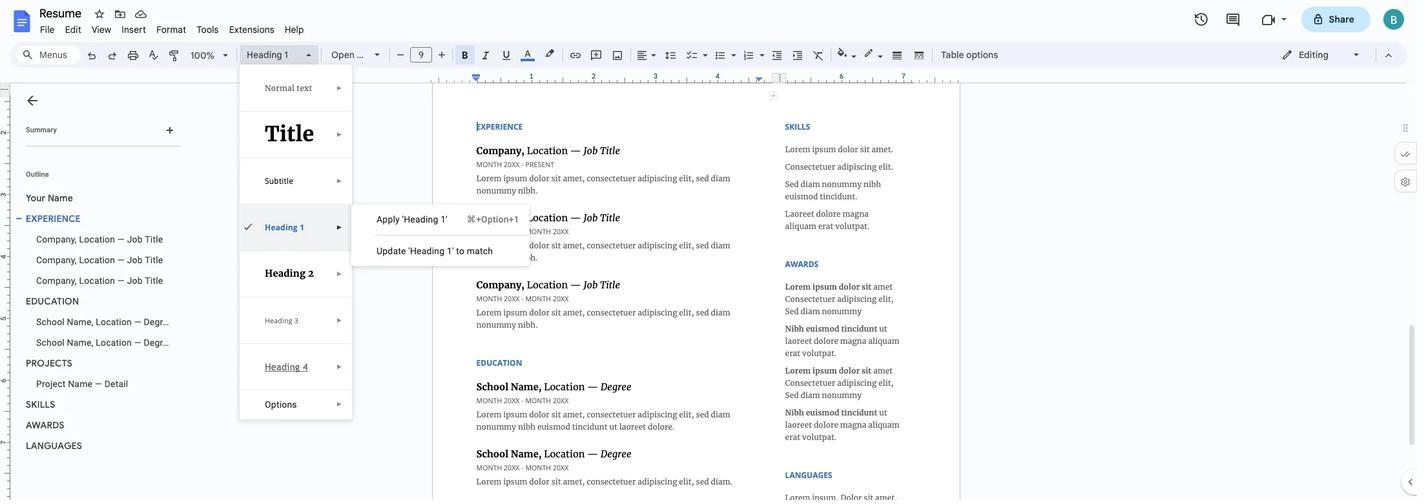 Task type: vqa. For each thing, say whether or not it's contained in the screenshot.
Company, Location — Job Title
yes



Task type: locate. For each thing, give the bounding box(es) containing it.
border width image
[[890, 46, 905, 64]]

1' for u pdate 'heading 1' to match
[[447, 246, 454, 256]]

1 vertical spatial company,
[[36, 255, 77, 266]]

1 vertical spatial 1
[[300, 222, 304, 233]]

3 ► from the top
[[336, 178, 343, 185]]

subtitle
[[265, 176, 293, 187]]

1' up update 'heading 1' to match u element
[[441, 214, 448, 225]]

options o element
[[265, 400, 301, 410]]

0 vertical spatial name,
[[67, 317, 93, 328]]

1 school from the top
[[36, 317, 65, 328]]

menu bar inside menu bar banner
[[35, 17, 309, 38]]

mode and view toolbar
[[1272, 42, 1399, 68]]

3
[[294, 317, 298, 326]]

detail
[[104, 379, 128, 390]]

Zoom field
[[185, 46, 234, 65]]

1
[[284, 49, 288, 61], [300, 222, 304, 233]]

heading left 2
[[265, 268, 306, 280]]

heading left 3
[[265, 317, 292, 326]]

title list box
[[240, 65, 352, 420]]

1 vertical spatial school name, location — degree
[[36, 338, 173, 348]]

2 job from the top
[[127, 255, 143, 266]]

name right project
[[68, 379, 93, 390]]

—
[[117, 234, 125, 245], [117, 255, 125, 266], [117, 276, 125, 286], [134, 317, 141, 328], [134, 338, 141, 348], [95, 379, 102, 390]]

0 vertical spatial school
[[36, 317, 65, 328]]

heading
[[247, 49, 282, 61], [265, 222, 298, 233], [265, 268, 306, 280], [265, 317, 292, 326], [265, 362, 300, 373]]

heading 1
[[247, 49, 288, 61], [265, 222, 304, 233]]

heading down extensions
[[247, 49, 282, 61]]

text color image
[[521, 46, 535, 61]]

heading 1 inside 'option'
[[247, 49, 288, 61]]

1'
[[441, 214, 448, 225], [447, 246, 454, 256]]

edit
[[65, 24, 81, 36]]

1' left the to
[[447, 246, 454, 256]]

insert image image
[[610, 46, 625, 64]]

name, down education
[[67, 317, 93, 328]]

title
[[265, 121, 314, 147], [145, 234, 163, 245], [145, 255, 163, 266], [145, 276, 163, 286]]

tools menu item
[[191, 22, 224, 37]]

1 horizontal spatial 1
[[300, 222, 304, 233]]

'heading right pdate
[[408, 246, 445, 256]]

2 school name, location — degree from the top
[[36, 338, 173, 348]]

school name, location — degree up the detail
[[36, 338, 173, 348]]

1 vertical spatial name,
[[67, 338, 93, 348]]

editing
[[1299, 49, 1329, 61]]

project name — detail
[[36, 379, 128, 390]]

heading left "4"
[[265, 362, 300, 373]]

0 vertical spatial 1'
[[441, 214, 448, 225]]

1 vertical spatial degree
[[144, 338, 173, 348]]

pdate
[[383, 246, 406, 256]]

2 name, from the top
[[67, 338, 93, 348]]

1 down help menu item
[[284, 49, 288, 61]]

school up projects
[[36, 338, 65, 348]]

name, up projects
[[67, 338, 93, 348]]

0 vertical spatial heading 1
[[247, 49, 288, 61]]

6 ► from the top
[[336, 317, 343, 324]]

2 vertical spatial company, location — job title
[[36, 276, 163, 286]]

school
[[36, 317, 65, 328], [36, 338, 65, 348]]

click to select borders image
[[769, 92, 778, 100]]

school down education
[[36, 317, 65, 328]]

heading 3
[[265, 317, 298, 326]]

highlight color image
[[543, 46, 557, 61]]

school name, location — degree
[[36, 317, 173, 328], [36, 338, 173, 348]]

menu containing a
[[351, 205, 530, 266]]

degree
[[144, 317, 173, 328], [144, 338, 173, 348]]

heading 1 up heading 2
[[265, 222, 304, 233]]

0 vertical spatial 1
[[284, 49, 288, 61]]

'heading right pply
[[402, 214, 438, 225]]

format menu item
[[151, 22, 191, 37]]

menu bar
[[35, 17, 309, 38]]

apply 'heading 1' a element
[[377, 214, 451, 225]]

►
[[336, 85, 343, 92], [336, 131, 343, 138], [336, 178, 343, 185], [336, 224, 343, 231], [336, 271, 343, 278], [336, 317, 343, 324], [336, 364, 343, 371], [336, 401, 343, 408]]

4 ► from the top
[[336, 224, 343, 231]]

1 vertical spatial job
[[127, 255, 143, 266]]

1 vertical spatial heading 1
[[265, 222, 304, 233]]

name up experience
[[48, 193, 73, 204]]

1 vertical spatial school
[[36, 338, 65, 348]]

view
[[92, 24, 111, 36]]

u
[[377, 246, 383, 256]]

text
[[297, 83, 312, 93]]

1 inside the 'title' list box
[[300, 222, 304, 233]]

0 vertical spatial company, location — job title
[[36, 234, 163, 245]]

Menus field
[[16, 46, 81, 64]]

0 horizontal spatial 1
[[284, 49, 288, 61]]

font list. open sans selected. option
[[331, 46, 377, 64]]

outline heading
[[10, 170, 186, 188]]

menu bar banner
[[0, 0, 1417, 501]]

1 vertical spatial 1'
[[447, 246, 454, 256]]

0 vertical spatial 'heading
[[402, 214, 438, 225]]

0 vertical spatial school name, location — degree
[[36, 317, 173, 328]]

2 vertical spatial job
[[127, 276, 143, 286]]

'heading
[[402, 214, 438, 225], [408, 246, 445, 256]]

extensions
[[229, 24, 274, 36]]

view menu item
[[86, 22, 116, 37]]

table options
[[941, 49, 998, 61]]

2
[[308, 268, 314, 280]]

⌘+option+1
[[467, 214, 519, 225]]

tools
[[197, 24, 219, 36]]

2 ► from the top
[[336, 131, 343, 138]]

location
[[79, 234, 115, 245], [79, 255, 115, 266], [79, 276, 115, 286], [96, 317, 132, 328], [96, 338, 132, 348]]

1 inside 'option'
[[284, 49, 288, 61]]

1 vertical spatial name
[[68, 379, 93, 390]]

heading 1 down extensions
[[247, 49, 288, 61]]

2 vertical spatial company,
[[36, 276, 77, 286]]

company,
[[36, 234, 77, 245], [36, 255, 77, 266], [36, 276, 77, 286]]

3 company, from the top
[[36, 276, 77, 286]]

2 school from the top
[[36, 338, 65, 348]]

file menu item
[[35, 22, 60, 37]]

outline
[[26, 171, 49, 179]]

projects
[[26, 358, 72, 370]]

name,
[[67, 317, 93, 328], [67, 338, 93, 348]]

1' for a pply 'heading 1'
[[441, 214, 448, 225]]

normal
[[265, 83, 295, 93]]

ptions
[[271, 400, 297, 410]]

0 vertical spatial company,
[[36, 234, 77, 245]]

to
[[456, 246, 465, 256]]

1 vertical spatial company, location — job title
[[36, 255, 163, 266]]

Rename text field
[[35, 5, 89, 21]]

0 vertical spatial name
[[48, 193, 73, 204]]

name
[[48, 193, 73, 204], [68, 379, 93, 390]]

0 vertical spatial job
[[127, 234, 143, 245]]

awards
[[26, 420, 64, 432]]

1 name, from the top
[[67, 317, 93, 328]]

1 up heading 2
[[300, 222, 304, 233]]

open sans
[[331, 49, 377, 61]]

school name, location — degree down education
[[36, 317, 173, 328]]

0 vertical spatial degree
[[144, 317, 173, 328]]

job
[[127, 234, 143, 245], [127, 255, 143, 266], [127, 276, 143, 286]]

help
[[285, 24, 304, 36]]

Font size text field
[[411, 47, 432, 63]]

1 degree from the top
[[144, 317, 173, 328]]

1 vertical spatial 'heading
[[408, 246, 445, 256]]

summary
[[26, 126, 57, 134]]

menu
[[351, 205, 530, 266]]

menu bar containing file
[[35, 17, 309, 38]]

company, location — job title
[[36, 234, 163, 245], [36, 255, 163, 266], [36, 276, 163, 286]]



Task type: describe. For each thing, give the bounding box(es) containing it.
styles list. heading 1 selected. option
[[247, 46, 298, 64]]

3 job from the top
[[127, 276, 143, 286]]

document outline element
[[10, 83, 186, 501]]

menu inside title application
[[351, 205, 530, 266]]

title application
[[0, 0, 1417, 501]]

heading inside 'option'
[[247, 49, 282, 61]]

share button
[[1301, 6, 1371, 32]]

editing button
[[1273, 45, 1370, 65]]

languages
[[26, 441, 82, 452]]

skills
[[26, 399, 55, 411]]

pply
[[383, 214, 400, 225]]

name for your
[[48, 193, 73, 204]]

edit menu item
[[60, 22, 86, 37]]

file
[[40, 24, 55, 36]]

help menu item
[[280, 22, 309, 37]]

o
[[265, 400, 271, 410]]

border dash image
[[912, 46, 927, 64]]

1 school name, location — degree from the top
[[36, 317, 173, 328]]

'heading for pdate
[[408, 246, 445, 256]]

1 job from the top
[[127, 234, 143, 245]]

experience
[[26, 213, 81, 225]]

u pdate 'heading 1' to match
[[377, 246, 493, 256]]

update 'heading 1' to match u element
[[377, 246, 497, 256]]

heading 2
[[265, 268, 314, 280]]

heading 4
[[265, 362, 308, 373]]

3 company, location — job title from the top
[[36, 276, 163, 286]]

normal text
[[265, 83, 312, 93]]

line & paragraph spacing image
[[663, 46, 678, 64]]

match
[[467, 246, 493, 256]]

o ptions
[[265, 400, 297, 410]]

format
[[156, 24, 186, 36]]

⌘+option+1 element
[[451, 213, 519, 226]]

1 company, location — job title from the top
[[36, 234, 163, 245]]

7 ► from the top
[[336, 364, 343, 371]]

2 degree from the top
[[144, 338, 173, 348]]

education
[[26, 296, 79, 307]]

'heading for pply
[[402, 214, 438, 225]]

insert
[[122, 24, 146, 36]]

main toolbar
[[80, 0, 1005, 367]]

name for project
[[68, 379, 93, 390]]

share
[[1329, 14, 1355, 25]]

table options button
[[935, 45, 1004, 65]]

your
[[26, 193, 45, 204]]

extensions menu item
[[224, 22, 280, 37]]

your name
[[26, 193, 73, 204]]

title inside list box
[[265, 121, 314, 147]]

heading down subtitle
[[265, 222, 298, 233]]

Star checkbox
[[90, 5, 109, 23]]

1 ► from the top
[[336, 85, 343, 92]]

Zoom text field
[[187, 47, 218, 65]]

table
[[941, 49, 964, 61]]

Font size field
[[410, 47, 437, 63]]

5 ► from the top
[[336, 271, 343, 278]]

project
[[36, 379, 66, 390]]

1 company, from the top
[[36, 234, 77, 245]]

a pply 'heading 1'
[[377, 214, 448, 225]]

2 company, from the top
[[36, 255, 77, 266]]

4
[[303, 362, 308, 373]]

summary heading
[[26, 125, 57, 136]]

sans
[[357, 49, 377, 61]]

2 company, location — job title from the top
[[36, 255, 163, 266]]

options
[[966, 49, 998, 61]]

insert menu item
[[116, 22, 151, 37]]

heading 1 inside the 'title' list box
[[265, 222, 304, 233]]

8 ► from the top
[[336, 401, 343, 408]]

a
[[377, 214, 383, 225]]

open
[[331, 49, 355, 61]]



